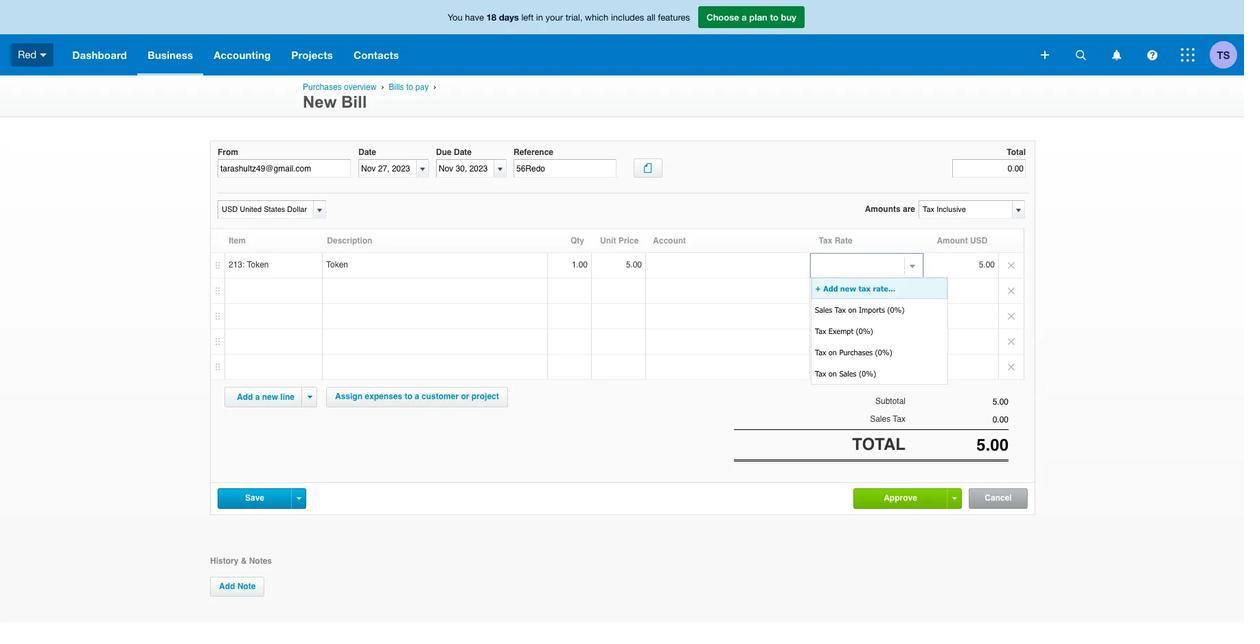Task type: describe. For each thing, give the bounding box(es) containing it.
dashboard link
[[62, 34, 137, 76]]

1 vertical spatial purchases
[[840, 348, 873, 357]]

2 delete line item image from the top
[[999, 304, 1024, 329]]

history
[[210, 557, 239, 566]]

note
[[237, 582, 256, 592]]

0 vertical spatial on
[[849, 306, 857, 315]]

account cannot be edited for tracked items image
[[646, 253, 810, 277]]

new
[[303, 93, 337, 111]]

subtotal
[[876, 397, 906, 407]]

rate...
[[873, 284, 896, 293]]

to inside banner
[[770, 12, 779, 23]]

pay
[[416, 82, 429, 92]]

choose a plan to buy
[[707, 12, 797, 23]]

imports
[[859, 306, 885, 315]]

tax on sales (0%)
[[815, 370, 877, 378]]

on for sales
[[829, 370, 837, 378]]

more add line options... image
[[307, 396, 312, 399]]

approve
[[884, 494, 918, 503]]

price
[[619, 236, 639, 246]]

&
[[241, 557, 247, 566]]

2 › from the left
[[434, 82, 436, 91]]

3 delete line item image from the top
[[999, 355, 1024, 380]]

or
[[461, 392, 469, 402]]

sales tax on imports (0%)
[[815, 306, 905, 315]]

2 token from the left
[[326, 260, 348, 270]]

Total text field
[[953, 159, 1026, 178]]

1 vertical spatial sales
[[840, 370, 857, 378]]

2 delete line item image from the top
[[999, 330, 1024, 354]]

item
[[229, 236, 246, 246]]

0 horizontal spatial svg image
[[1076, 50, 1086, 60]]

Reference text field
[[514, 159, 617, 178]]

18
[[487, 12, 497, 23]]

tax up exempt
[[835, 306, 846, 315]]

add for add a new line
[[237, 393, 253, 402]]

features
[[658, 12, 690, 23]]

rate
[[835, 236, 853, 246]]

svg image inside red popup button
[[40, 53, 47, 57]]

accounting
[[214, 49, 271, 61]]

more save options... image
[[296, 498, 301, 501]]

new for a
[[262, 393, 278, 402]]

new for add
[[841, 284, 857, 293]]

assign expenses to a customer or project link
[[326, 387, 508, 408]]

1 delete line item image from the top
[[999, 279, 1024, 304]]

ts button
[[1210, 34, 1245, 76]]

usd
[[971, 236, 988, 246]]

amount usd
[[937, 236, 988, 246]]

are
[[903, 205, 916, 214]]

1 delete line item image from the top
[[999, 253, 1024, 278]]

ts
[[1217, 48, 1230, 61]]

add note link
[[210, 578, 265, 598]]

line
[[280, 393, 295, 402]]

tax on purchases (0%)
[[815, 348, 893, 357]]

2 date from the left
[[454, 148, 472, 157]]

bills
[[389, 82, 404, 92]]

total
[[1007, 148, 1026, 157]]

projects
[[291, 49, 333, 61]]

in
[[536, 12, 543, 23]]

add for add note
[[219, 582, 235, 592]]

project
[[472, 392, 499, 402]]

tax for tax on sales (0%)
[[815, 370, 827, 378]]

bill
[[341, 93, 367, 111]]

a inside assign expenses to a customer or project "link"
[[415, 392, 419, 402]]

amounts
[[865, 205, 901, 214]]

assign expenses to a customer or project
[[335, 392, 499, 402]]

add note
[[219, 582, 256, 592]]

choose
[[707, 12, 740, 23]]

projects button
[[281, 34, 343, 76]]

to inside "link"
[[405, 392, 413, 402]]

trial,
[[566, 12, 583, 23]]

to inside purchases overview › bills to pay › new bill
[[406, 82, 413, 92]]

(0%) up tax on sales (0%)
[[875, 348, 893, 357]]

red button
[[0, 34, 62, 76]]

total
[[853, 436, 906, 455]]

approve link
[[854, 490, 947, 508]]

unit
[[600, 236, 616, 246]]

all
[[647, 12, 656, 23]]

days
[[499, 12, 519, 23]]

cancel
[[985, 494, 1012, 503]]

amount
[[937, 236, 968, 246]]

plan
[[750, 12, 768, 23]]

tax exempt (0%)
[[815, 327, 874, 336]]

1 horizontal spatial svg image
[[1181, 48, 1195, 62]]

purchases overview link
[[303, 82, 377, 92]]

cancel button
[[970, 490, 1028, 509]]

have
[[465, 12, 484, 23]]

tax rate
[[819, 236, 853, 246]]

+ add new tax rate...
[[815, 284, 896, 293]]

buy
[[781, 12, 797, 23]]

description
[[327, 236, 373, 246]]

reference
[[514, 148, 554, 157]]

on for purchases
[[829, 348, 837, 357]]

sales tax
[[870, 415, 906, 425]]

tax down the subtotal in the right of the page
[[893, 415, 906, 425]]



Task type: vqa. For each thing, say whether or not it's contained in the screenshot.
on
yes



Task type: locate. For each thing, give the bounding box(es) containing it.
assign
[[335, 392, 363, 402]]

a for line
[[255, 393, 260, 402]]

on
[[849, 306, 857, 315], [829, 348, 837, 357], [829, 370, 837, 378]]

add a new line link
[[229, 388, 303, 407]]

2 horizontal spatial sales
[[870, 415, 891, 425]]

includes
[[611, 12, 644, 23]]

tax for tax rate
[[819, 236, 833, 246]]

1 horizontal spatial add
[[237, 393, 253, 402]]

5.00
[[626, 260, 642, 270], [979, 260, 995, 270]]

business button
[[137, 34, 203, 76]]

business
[[148, 49, 193, 61]]

0 horizontal spatial a
[[255, 393, 260, 402]]

a left customer
[[415, 392, 419, 402]]

› left bills
[[381, 82, 384, 91]]

(0%)
[[888, 306, 905, 315], [856, 327, 874, 336], [875, 348, 893, 357], [859, 370, 877, 378]]

dashboard
[[72, 49, 127, 61]]

unit price
[[600, 236, 639, 246]]

purchases overview › bills to pay › new bill
[[303, 82, 439, 111]]

date up due date text field
[[454, 148, 472, 157]]

sales down +
[[815, 306, 833, 315]]

new
[[841, 284, 857, 293], [262, 393, 278, 402]]

token
[[247, 260, 269, 270], [326, 260, 348, 270]]

1 vertical spatial delete line item image
[[999, 330, 1024, 354]]

2 vertical spatial add
[[219, 582, 235, 592]]

save link
[[218, 490, 291, 508]]

expenses
[[365, 392, 403, 402]]

1.00
[[572, 260, 588, 270]]

sales
[[815, 306, 833, 315], [840, 370, 857, 378], [870, 415, 891, 425]]

(0%) down sales tax on imports (0%)
[[856, 327, 874, 336]]

1 › from the left
[[381, 82, 384, 91]]

2 horizontal spatial a
[[742, 12, 747, 23]]

1 token from the left
[[247, 260, 269, 270]]

1 horizontal spatial purchases
[[840, 348, 873, 357]]

contacts
[[354, 49, 399, 61]]

notes
[[249, 557, 272, 566]]

sales down the subtotal in the right of the page
[[870, 415, 891, 425]]

new left "line"
[[262, 393, 278, 402]]

sales for sales tax on imports (0%)
[[815, 306, 833, 315]]

accounting button
[[203, 34, 281, 76]]

1 horizontal spatial a
[[415, 392, 419, 402]]

(0%) right the imports
[[888, 306, 905, 315]]

due date
[[436, 148, 472, 157]]

0 vertical spatial delete line item image
[[999, 253, 1024, 278]]

0 horizontal spatial token
[[247, 260, 269, 270]]

to right expenses
[[405, 392, 413, 402]]

1 vertical spatial add
[[237, 393, 253, 402]]

0 vertical spatial sales
[[815, 306, 833, 315]]

0 horizontal spatial ›
[[381, 82, 384, 91]]

to left pay
[[406, 82, 413, 92]]

213:
[[229, 260, 245, 270]]

date
[[359, 148, 376, 157], [454, 148, 472, 157]]

5.00 down the "usd"
[[979, 260, 995, 270]]

tax down tax on purchases (0%)
[[815, 370, 827, 378]]

tax
[[819, 236, 833, 246], [835, 306, 846, 315], [815, 327, 827, 336], [815, 348, 827, 357], [815, 370, 827, 378], [893, 415, 906, 425]]

0 horizontal spatial sales
[[815, 306, 833, 315]]

delete line item image
[[999, 279, 1024, 304], [999, 330, 1024, 354]]

0 horizontal spatial add
[[219, 582, 235, 592]]

5.00 down the price on the top of page
[[626, 260, 642, 270]]

banner
[[0, 0, 1245, 76]]

1 vertical spatial on
[[829, 348, 837, 357]]

a left the plan
[[742, 12, 747, 23]]

token down description
[[326, 260, 348, 270]]

1 horizontal spatial ›
[[434, 82, 436, 91]]

tax left exempt
[[815, 327, 827, 336]]

0 vertical spatial purchases
[[303, 82, 342, 92]]

delete line item image
[[999, 253, 1024, 278], [999, 304, 1024, 329], [999, 355, 1024, 380]]

to left buy
[[770, 12, 779, 23]]

2 vertical spatial delete line item image
[[999, 355, 1024, 380]]

your
[[546, 12, 563, 23]]

0 vertical spatial add
[[824, 284, 838, 293]]

0 horizontal spatial new
[[262, 393, 278, 402]]

sales for sales tax
[[870, 415, 891, 425]]

›
[[381, 82, 384, 91], [434, 82, 436, 91]]

svg image
[[1181, 48, 1195, 62], [1076, 50, 1086, 60]]

a inside add a new line link
[[255, 393, 260, 402]]

(0%) down tax on purchases (0%)
[[859, 370, 877, 378]]

1 vertical spatial delete line item image
[[999, 304, 1024, 329]]

1 horizontal spatial sales
[[840, 370, 857, 378]]

2 horizontal spatial add
[[824, 284, 838, 293]]

customer
[[422, 392, 459, 402]]

add a new line
[[237, 393, 295, 402]]

on down exempt
[[829, 348, 837, 357]]

on left the imports
[[849, 306, 857, 315]]

left
[[522, 12, 534, 23]]

amounts are
[[865, 205, 916, 214]]

tax for tax exempt (0%)
[[815, 327, 827, 336]]

sales down tax on purchases (0%)
[[840, 370, 857, 378]]

1 horizontal spatial 5.00
[[979, 260, 995, 270]]

bills to pay link
[[389, 82, 429, 92]]

1 horizontal spatial new
[[841, 284, 857, 293]]

purchases up new
[[303, 82, 342, 92]]

qty
[[571, 236, 585, 246]]

tax for tax on purchases (0%)
[[815, 348, 827, 357]]

Date text field
[[359, 160, 416, 177]]

from
[[218, 148, 238, 157]]

0 horizontal spatial purchases
[[303, 82, 342, 92]]

› right pay
[[434, 82, 436, 91]]

2 vertical spatial sales
[[870, 415, 891, 425]]

you have 18 days left in your trial, which includes all features
[[448, 12, 690, 23]]

you
[[448, 12, 463, 23]]

account
[[653, 236, 686, 246]]

None text field
[[218, 201, 311, 218], [811, 254, 906, 277], [906, 416, 1009, 425], [218, 201, 311, 218], [811, 254, 906, 277], [906, 416, 1009, 425]]

banner containing ts
[[0, 0, 1245, 76]]

red
[[18, 49, 37, 60]]

overview
[[344, 82, 377, 92]]

date up date 'text field'
[[359, 148, 376, 157]]

1 date from the left
[[359, 148, 376, 157]]

more approve options... image
[[952, 498, 957, 501]]

None text field
[[218, 159, 351, 178], [920, 201, 1012, 218], [906, 398, 1009, 407], [906, 436, 1009, 456], [218, 159, 351, 178], [920, 201, 1012, 218], [906, 398, 1009, 407], [906, 436, 1009, 456]]

add left note
[[219, 582, 235, 592]]

0 vertical spatial to
[[770, 12, 779, 23]]

1 horizontal spatial token
[[326, 260, 348, 270]]

exempt
[[829, 327, 854, 336]]

tax down tax exempt (0%)
[[815, 348, 827, 357]]

add left "line"
[[237, 393, 253, 402]]

+
[[815, 284, 821, 293]]

purchases
[[303, 82, 342, 92], [840, 348, 873, 357]]

2 vertical spatial on
[[829, 370, 837, 378]]

0 vertical spatial delete line item image
[[999, 279, 1024, 304]]

a left "line"
[[255, 393, 260, 402]]

history & notes
[[210, 557, 272, 566]]

2 5.00 from the left
[[979, 260, 995, 270]]

purchases inside purchases overview › bills to pay › new bill
[[303, 82, 342, 92]]

Due Date text field
[[437, 160, 494, 177]]

1 vertical spatial new
[[262, 393, 278, 402]]

0 horizontal spatial date
[[359, 148, 376, 157]]

purchases up tax on sales (0%)
[[840, 348, 873, 357]]

due
[[436, 148, 452, 157]]

contacts button
[[343, 34, 410, 76]]

to
[[770, 12, 779, 23], [406, 82, 413, 92], [405, 392, 413, 402]]

new left tax
[[841, 284, 857, 293]]

a for to
[[742, 12, 747, 23]]

1 horizontal spatial date
[[454, 148, 472, 157]]

which
[[585, 12, 609, 23]]

0 horizontal spatial 5.00
[[626, 260, 642, 270]]

add right +
[[824, 284, 838, 293]]

tax left the rate
[[819, 236, 833, 246]]

1 5.00 from the left
[[626, 260, 642, 270]]

token right 213:
[[247, 260, 269, 270]]

2 vertical spatial to
[[405, 392, 413, 402]]

0 vertical spatial new
[[841, 284, 857, 293]]

tax
[[859, 284, 871, 293]]

save
[[245, 494, 264, 503]]

on down tax on purchases (0%)
[[829, 370, 837, 378]]

svg image
[[1112, 50, 1121, 60], [1147, 50, 1158, 60], [1041, 51, 1050, 59], [40, 53, 47, 57]]

213: token
[[229, 260, 269, 270]]

1 vertical spatial to
[[406, 82, 413, 92]]



